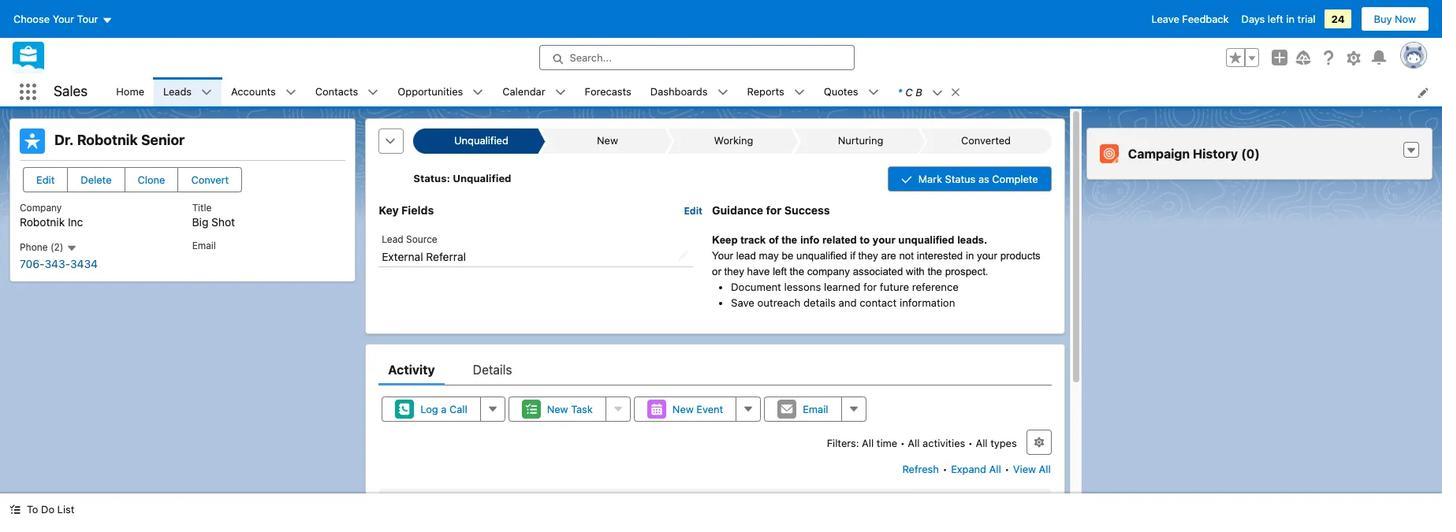 Task type: locate. For each thing, give the bounding box(es) containing it.
• up expand
[[968, 437, 973, 449]]

they right if
[[858, 250, 878, 262]]

robotnik inside company robotnik inc
[[20, 215, 65, 229]]

0 vertical spatial for
[[766, 203, 782, 217]]

learned
[[824, 280, 861, 293]]

list containing home
[[107, 77, 1442, 106]]

0 horizontal spatial new
[[547, 403, 568, 415]]

mark status as complete
[[918, 173, 1038, 185]]

new for new
[[597, 134, 618, 147]]

may
[[759, 250, 779, 262]]

1 vertical spatial left
[[773, 266, 787, 277]]

campaign history (0)
[[1128, 147, 1260, 161]]

0 horizontal spatial your
[[873, 234, 895, 246]]

home link
[[107, 77, 154, 106]]

types
[[991, 437, 1017, 449]]

•
[[900, 437, 905, 449], [968, 437, 973, 449], [943, 463, 948, 475], [1005, 463, 1010, 475]]

text default image inside contacts list item
[[368, 87, 379, 98]]

in left trial
[[1286, 13, 1295, 25]]

1 horizontal spatial robotnik
[[77, 132, 138, 148]]

left inside keep track of the info related to your unqualified leads. your lead may be unqualified if they are not interested in your products or they have left the company associated with the prospect. document lessons learned for future reference save outreach details and contact information
[[773, 266, 787, 277]]

contacts list item
[[306, 77, 388, 106]]

1 vertical spatial in
[[966, 250, 974, 262]]

1 vertical spatial unqualified
[[453, 172, 511, 185]]

1 horizontal spatial status
[[945, 173, 976, 185]]

0 horizontal spatial your
[[53, 13, 74, 25]]

unqualified link
[[421, 129, 538, 154]]

0 vertical spatial unqualified
[[454, 134, 508, 147]]

text default image right (2)
[[66, 243, 77, 254]]

clone button
[[124, 167, 179, 192]]

robotnik for dr.
[[77, 132, 138, 148]]

calendar link
[[493, 77, 555, 106]]

forecasts
[[585, 85, 631, 98]]

converted link
[[928, 129, 1044, 154]]

edit up company
[[36, 173, 55, 186]]

search...
[[570, 51, 612, 64]]

clone
[[138, 173, 165, 186]]

new left task
[[547, 403, 568, 415]]

leads.
[[957, 234, 987, 246]]

call
[[449, 403, 467, 415]]

phone (2) button
[[20, 241, 77, 254]]

left right days
[[1268, 13, 1284, 25]]

dashboards link
[[641, 77, 717, 106]]

1 vertical spatial robotnik
[[20, 215, 65, 229]]

for inside keep track of the info related to your unqualified leads. your lead may be unqualified if they are not interested in your products or they have left the company associated with the prospect. document lessons learned for future reference save outreach details and contact information
[[863, 280, 877, 293]]

in down leads.
[[966, 250, 974, 262]]

unqualified up status : unqualified
[[454, 134, 508, 147]]

text default image right 'accounts'
[[285, 87, 296, 98]]

text default image inside dashboards list item
[[717, 87, 728, 98]]

list item
[[888, 77, 968, 106]]

unqualified right the :
[[453, 172, 511, 185]]

edit inside edit button
[[36, 173, 55, 186]]

text default image inside quotes list item
[[868, 87, 879, 98]]

keep track of the info related to your unqualified leads. your lead may be unqualified if they are not interested in your products or they have left the company associated with the prospect. document lessons learned for future reference save outreach details and contact information
[[712, 234, 1041, 309]]

0 vertical spatial your
[[873, 234, 895, 246]]

1 horizontal spatial new
[[597, 134, 618, 147]]

for down associated
[[863, 280, 877, 293]]

1 vertical spatial unqualified
[[796, 250, 847, 262]]

dr. robotnik senior
[[54, 132, 185, 148]]

leave
[[1152, 13, 1179, 25]]

1 horizontal spatial edit
[[684, 205, 703, 217]]

new
[[597, 134, 618, 147], [547, 403, 568, 415], [672, 403, 694, 415]]

days left in trial
[[1242, 13, 1316, 25]]

tab list
[[379, 354, 1052, 385]]

dashboards list item
[[641, 77, 738, 106]]

robotnik up "delete"
[[77, 132, 138, 148]]

0 horizontal spatial for
[[766, 203, 782, 217]]

0 vertical spatial in
[[1286, 13, 1295, 25]]

expand all button
[[950, 456, 1002, 482]]

1 vertical spatial they
[[724, 266, 744, 277]]

lessons
[[784, 280, 821, 293]]

• right time
[[900, 437, 905, 449]]

your down keep
[[712, 250, 733, 262]]

unqualified up company
[[796, 250, 847, 262]]

leads list item
[[154, 77, 222, 106]]

unqualified
[[454, 134, 508, 147], [453, 172, 511, 185]]

b
[[916, 86, 922, 98]]

in inside keep track of the info related to your unqualified leads. your lead may be unqualified if they are not interested in your products or they have left the company associated with the prospect. document lessons learned for future reference save outreach details and contact information
[[966, 250, 974, 262]]

2 horizontal spatial new
[[672, 403, 694, 415]]

your left tour
[[53, 13, 74, 25]]

complete
[[992, 173, 1038, 185]]

text default image left *
[[868, 87, 879, 98]]

outreach
[[757, 296, 801, 309]]

1 horizontal spatial email
[[803, 403, 828, 415]]

new inside path options list box
[[597, 134, 618, 147]]

accounts link
[[222, 77, 285, 106]]

your inside keep track of the info related to your unqualified leads. your lead may be unqualified if they are not interested in your products or they have left the company associated with the prospect. document lessons learned for future reference save outreach details and contact information
[[712, 250, 733, 262]]

delete button
[[67, 167, 125, 192]]

quotes
[[824, 85, 858, 98]]

phone
[[20, 241, 48, 253]]

0 horizontal spatial in
[[966, 250, 974, 262]]

text default image right b
[[950, 87, 961, 98]]

document
[[731, 280, 781, 293]]

phone (2)
[[20, 241, 66, 253]]

text default image inside the to do list button
[[9, 504, 21, 515]]

convert button
[[178, 167, 242, 192]]

refresh • expand all • view all
[[902, 463, 1051, 475]]

source
[[406, 233, 437, 245]]

lead
[[382, 233, 403, 245]]

robotnik down company
[[20, 215, 65, 229]]

inc
[[68, 215, 83, 229]]

1 horizontal spatial for
[[863, 280, 877, 293]]

left
[[1268, 13, 1284, 25], [773, 266, 787, 277]]

list
[[107, 77, 1442, 106]]

0 vertical spatial unqualified
[[898, 234, 954, 246]]

external referral
[[382, 250, 466, 264]]

email inside button
[[803, 403, 828, 415]]

1 vertical spatial email
[[803, 403, 828, 415]]

0 vertical spatial edit
[[36, 173, 55, 186]]

0 vertical spatial your
[[53, 13, 74, 25]]

0 vertical spatial they
[[858, 250, 878, 262]]

filters: all time • all activities • all types
[[827, 437, 1017, 449]]

to
[[27, 503, 38, 516]]

text default image right "leads"
[[201, 87, 212, 98]]

edit left guidance in the top of the page
[[684, 205, 703, 217]]

new task
[[547, 403, 593, 415]]

new down forecasts link
[[597, 134, 618, 147]]

details
[[804, 296, 836, 309]]

text default image
[[473, 87, 484, 98], [717, 87, 728, 98], [794, 87, 805, 98], [932, 87, 943, 98], [1406, 145, 1417, 156]]

status up fields
[[413, 172, 447, 185]]

robotnik for company
[[20, 215, 65, 229]]

text default image inside 'opportunities' "list item"
[[473, 87, 484, 98]]

delete
[[81, 173, 112, 186]]

text default image inside the reports list item
[[794, 87, 805, 98]]

the up the lessons
[[790, 266, 804, 277]]

associated
[[853, 266, 903, 277]]

your down leads.
[[977, 250, 997, 262]]

all right view
[[1039, 463, 1051, 475]]

new left event
[[672, 403, 694, 415]]

your
[[873, 234, 895, 246], [977, 250, 997, 262]]

unqualified up interested
[[898, 234, 954, 246]]

email down big on the left top of page
[[192, 240, 216, 252]]

home
[[116, 85, 144, 98]]

unqualified inside path options list box
[[454, 134, 508, 147]]

text default image
[[950, 87, 961, 98], [201, 87, 212, 98], [285, 87, 296, 98], [368, 87, 379, 98], [555, 87, 566, 98], [868, 87, 879, 98], [66, 243, 77, 254], [9, 504, 21, 515]]

your up are
[[873, 234, 895, 246]]

log a call button
[[382, 396, 481, 422]]

for up of
[[766, 203, 782, 217]]

left down be
[[773, 266, 787, 277]]

group
[[1226, 48, 1259, 67]]

all right time
[[908, 437, 920, 449]]

nurturing link
[[801, 129, 917, 154]]

1 horizontal spatial unqualified
[[898, 234, 954, 246]]

calendar
[[503, 85, 545, 98]]

0 horizontal spatial edit
[[36, 173, 55, 186]]

sales
[[54, 83, 88, 100]]

text default image left to
[[9, 504, 21, 515]]

1 vertical spatial your
[[712, 250, 733, 262]]

leads link
[[154, 77, 201, 106]]

with
[[906, 266, 925, 277]]

status
[[413, 172, 447, 185], [945, 173, 976, 185]]

path options list box
[[413, 129, 1052, 154]]

0 horizontal spatial email
[[192, 240, 216, 252]]

track
[[741, 234, 766, 246]]

1 horizontal spatial your
[[712, 250, 733, 262]]

leave feedback
[[1152, 13, 1229, 25]]

0 horizontal spatial left
[[773, 266, 787, 277]]

leads
[[163, 85, 192, 98]]

1 horizontal spatial your
[[977, 250, 997, 262]]

0 vertical spatial email
[[192, 240, 216, 252]]

:
[[447, 172, 450, 185]]

0 horizontal spatial unqualified
[[796, 250, 847, 262]]

* c b
[[898, 86, 922, 98]]

buy
[[1374, 13, 1392, 25]]

tab list containing activity
[[379, 354, 1052, 385]]

0 horizontal spatial robotnik
[[20, 215, 65, 229]]

text default image inside accounts list item
[[285, 87, 296, 98]]

1 vertical spatial edit
[[684, 205, 703, 217]]

view all link
[[1012, 456, 1052, 482]]

text default image right calendar
[[555, 87, 566, 98]]

email up filters:
[[803, 403, 828, 415]]

0 vertical spatial robotnik
[[77, 132, 138, 148]]

time
[[877, 437, 898, 449]]

working
[[714, 134, 754, 147]]

status left as
[[945, 173, 976, 185]]

guidance
[[712, 203, 763, 217]]

0 vertical spatial left
[[1268, 13, 1284, 25]]

they right or
[[724, 266, 744, 277]]

1 vertical spatial for
[[863, 280, 877, 293]]

the
[[782, 234, 797, 246], [790, 266, 804, 277], [928, 266, 942, 277]]

• left expand
[[943, 463, 948, 475]]

activities
[[923, 437, 965, 449]]

new for new task
[[547, 403, 568, 415]]

prospect.
[[945, 266, 988, 277]]

text default image right contacts
[[368, 87, 379, 98]]

quotes link
[[814, 77, 868, 106]]



Task type: vqa. For each thing, say whether or not it's contained in the screenshot.
are
yes



Task type: describe. For each thing, give the bounding box(es) containing it.
fields
[[401, 203, 434, 217]]

all left time
[[862, 437, 874, 449]]

a
[[441, 403, 447, 415]]

to do list button
[[0, 494, 84, 525]]

are
[[881, 250, 896, 262]]

keep
[[712, 234, 738, 246]]

expand
[[951, 463, 986, 475]]

opportunities
[[398, 85, 463, 98]]

reports link
[[738, 77, 794, 106]]

have
[[747, 266, 770, 277]]

referral
[[426, 250, 466, 264]]

convert
[[191, 173, 229, 186]]

0 horizontal spatial status
[[413, 172, 447, 185]]

text default image inside leads list item
[[201, 87, 212, 98]]

nurturing
[[838, 134, 883, 147]]

• left view
[[1005, 463, 1010, 475]]

activity link
[[388, 354, 435, 385]]

opportunities link
[[388, 77, 473, 106]]

text default image inside phone (2) popup button
[[66, 243, 77, 254]]

key fields
[[379, 203, 434, 217]]

contact
[[860, 296, 897, 309]]

1 vertical spatial your
[[977, 250, 997, 262]]

buy now
[[1374, 13, 1416, 25]]

text default image inside calendar list item
[[555, 87, 566, 98]]

campaign
[[1128, 147, 1190, 161]]

the right of
[[782, 234, 797, 246]]

new link
[[548, 129, 664, 154]]

mark
[[918, 173, 942, 185]]

1 horizontal spatial in
[[1286, 13, 1295, 25]]

1 horizontal spatial left
[[1268, 13, 1284, 25]]

quotes list item
[[814, 77, 888, 106]]

new task button
[[508, 396, 606, 422]]

reports
[[747, 85, 784, 98]]

log a call
[[420, 403, 467, 415]]

343-
[[45, 257, 70, 270]]

shot
[[211, 215, 235, 229]]

text default image for reports
[[794, 87, 805, 98]]

new for new event
[[672, 403, 694, 415]]

event
[[697, 403, 723, 415]]

text default image inside list item
[[932, 87, 943, 98]]

key
[[379, 203, 399, 217]]

days
[[1242, 13, 1265, 25]]

success
[[784, 203, 830, 217]]

email button
[[764, 396, 842, 422]]

lead
[[736, 250, 756, 262]]

leave feedback link
[[1152, 13, 1229, 25]]

converted
[[961, 134, 1010, 147]]

lead image
[[20, 129, 45, 154]]

the up "reference"
[[928, 266, 942, 277]]

your inside dropdown button
[[53, 13, 74, 25]]

choose your tour
[[13, 13, 98, 25]]

information
[[900, 296, 955, 309]]

buy now button
[[1361, 6, 1430, 32]]

log
[[420, 403, 438, 415]]

contacts
[[315, 85, 358, 98]]

title
[[192, 202, 212, 214]]

activity
[[388, 362, 435, 377]]

future
[[880, 280, 909, 293]]

title big shot
[[192, 202, 235, 229]]

text default image for opportunities
[[473, 87, 484, 98]]

text default image for dashboards
[[717, 87, 728, 98]]

tour
[[77, 13, 98, 25]]

history
[[1193, 147, 1238, 161]]

task
[[571, 403, 593, 415]]

do
[[41, 503, 54, 516]]

calendar list item
[[493, 77, 575, 106]]

or
[[712, 266, 721, 277]]

company
[[20, 202, 62, 214]]

dr.
[[54, 132, 74, 148]]

edit button
[[23, 167, 68, 192]]

accounts list item
[[222, 77, 306, 106]]

list
[[57, 503, 74, 516]]

text default image inside list item
[[950, 87, 961, 98]]

refresh button
[[902, 456, 940, 482]]

big
[[192, 215, 208, 229]]

senior
[[141, 132, 185, 148]]

24
[[1331, 13, 1345, 25]]

choose
[[13, 13, 50, 25]]

3434
[[70, 257, 98, 270]]

if
[[850, 250, 855, 262]]

0 horizontal spatial they
[[724, 266, 744, 277]]

706-
[[20, 257, 45, 270]]

to
[[860, 234, 870, 246]]

company robotnik inc
[[20, 202, 83, 229]]

reports list item
[[738, 77, 814, 106]]

edit link
[[684, 204, 703, 217]]

list item containing *
[[888, 77, 968, 106]]

view
[[1013, 463, 1036, 475]]

mark status as complete button
[[888, 166, 1052, 192]]

706-343-3434
[[20, 257, 98, 270]]

all right expand
[[989, 463, 1001, 475]]

trial
[[1298, 13, 1316, 25]]

all left types
[[976, 437, 988, 449]]

opportunities list item
[[388, 77, 493, 106]]

status inside "button"
[[945, 173, 976, 185]]

as
[[979, 173, 989, 185]]

1 horizontal spatial they
[[858, 250, 878, 262]]

(2)
[[50, 241, 63, 253]]



